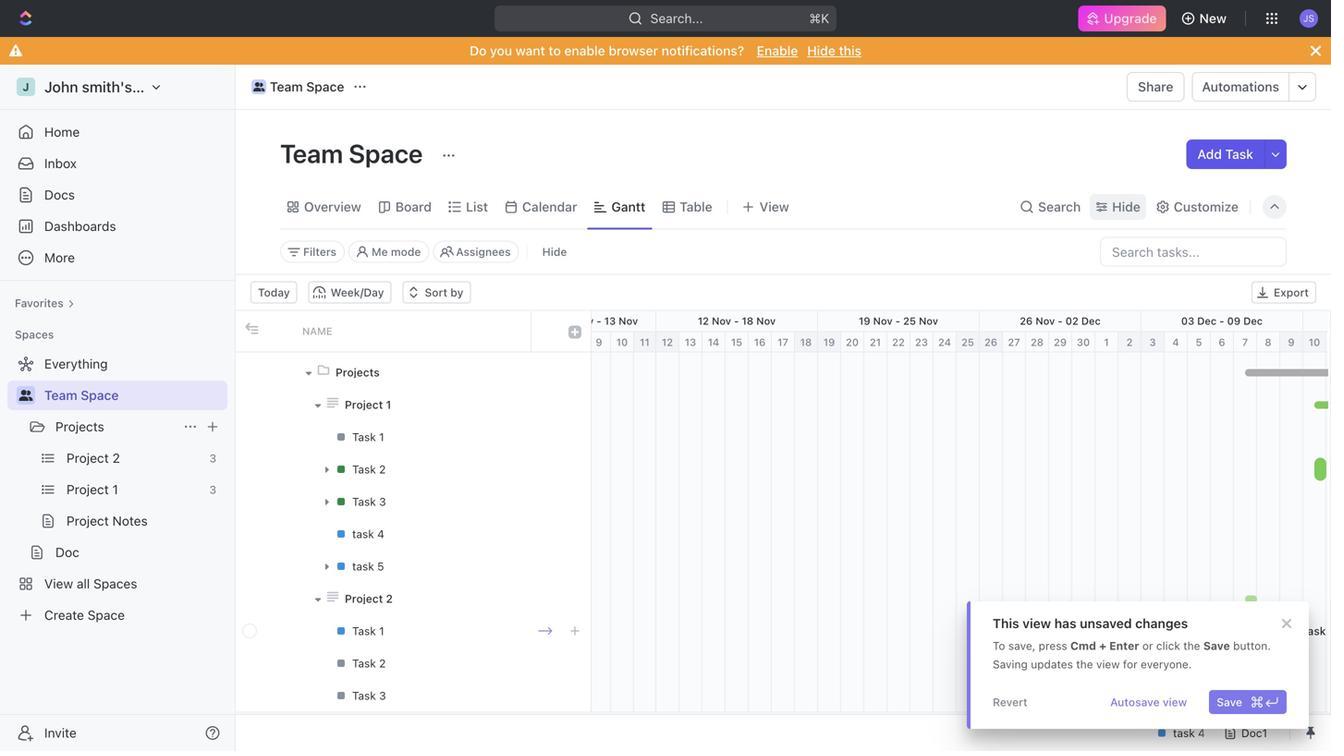 Task type: locate. For each thing, give the bounding box(es) containing it.
13 element
[[680, 332, 703, 353]]

- for 02
[[1058, 315, 1063, 327]]

19 right 18 element
[[824, 337, 835, 349]]

1 vertical spatial team space link
[[44, 381, 224, 411]]

task inside in progress 
 
 
 
 
 task 4 "cell"
[[352, 528, 374, 541]]

view inside autosave view "button"
[[1163, 696, 1188, 709]]

enter
[[1110, 640, 1140, 653]]

spaces down favorites
[[15, 328, 54, 341]]

space down everything "link"
[[81, 388, 119, 403]]

0 vertical spatial js
[[1304, 13, 1315, 23]]

spaces up "create space" link
[[93, 577, 137, 592]]

0 horizontal spatial 19
[[824, 337, 835, 349]]

26 nov - 02 dec element
[[980, 311, 1142, 332]]

‎task up ‎task 2 on the bottom left of the page
[[352, 431, 376, 444]]

1 vertical spatial 12
[[662, 337, 673, 349]]

column header left 11
[[559, 311, 591, 352]]

0 horizontal spatial 25
[[904, 315, 916, 327]]

15
[[731, 337, 743, 349]]

doc link
[[55, 538, 224, 568]]

‎task inside cell
[[352, 431, 376, 444]]

0 horizontal spatial 13
[[604, 315, 616, 327]]

enable
[[565, 43, 605, 58]]

24
[[939, 337, 952, 349]]

export
[[1274, 286, 1309, 299]]

hide right search
[[1113, 199, 1141, 215]]

1 nov from the left
[[575, 315, 594, 327]]

27
[[1008, 337, 1021, 349]]

new
[[1200, 11, 1227, 26]]

project 2 inside cell
[[345, 593, 393, 606]]

1 dec from the left
[[1082, 315, 1101, 327]]

in progress 
 
 
 
 
 task 1 cell
[[291, 615, 532, 648]]

0 horizontal spatial project 2
[[67, 451, 120, 466]]

3 right project 2 link
[[209, 452, 216, 465]]

0 horizontal spatial 12
[[662, 337, 673, 349]]

the right click
[[1184, 640, 1201, 653]]

docs
[[44, 187, 75, 203]]

project for project 2 link
[[67, 451, 109, 466]]

team
[[270, 79, 303, 94], [280, 138, 343, 169], [44, 388, 77, 403]]

to do 
 
 
 
 
 task 3 cell
[[291, 680, 532, 713]]

7 nov from the left
[[1036, 315, 1055, 327]]

13 right 07
[[604, 315, 616, 327]]

2 - from the left
[[734, 315, 739, 327]]

to do 
 
 
 
 
 task 2 cell
[[291, 648, 532, 680]]

project for "project notes" link
[[67, 514, 109, 529]]

dec
[[1082, 315, 1101, 327], [1198, 315, 1217, 327], [1244, 315, 1263, 327]]

1 horizontal spatial project 2
[[345, 593, 393, 606]]

project up project notes
[[67, 482, 109, 498]]

view up save,
[[1023, 616, 1052, 632]]

- inside 07 nov - 13 nov element
[[597, 315, 602, 327]]

0 vertical spatial save
[[1204, 640, 1231, 653]]

21 element
[[865, 332, 888, 353]]

2 vertical spatial team space
[[44, 388, 119, 403]]

overview link
[[301, 194, 361, 220]]

for
[[1124, 658, 1138, 671]]

task 3 down ‎task 2 on the bottom left of the page
[[352, 496, 386, 509]]

19 nov - 25 nov element
[[818, 311, 980, 332]]

1 horizontal spatial 25
[[962, 337, 975, 349]]

2 task 1 from the left
[[1302, 625, 1332, 638]]

smith's
[[82, 78, 132, 96]]

4 column header from the left
[[559, 311, 591, 352]]

column header down hide button
[[532, 311, 559, 352]]

09
[[1228, 315, 1241, 327]]

view inside button
[[760, 199, 790, 215]]

4 nov from the left
[[757, 315, 776, 327]]

11 element containing 11
[[634, 332, 657, 353]]

1 vertical spatial task 3
[[352, 690, 386, 703]]

project notes
[[67, 514, 148, 529]]

10 down 10 dec - 16 dec 'element'
[[1309, 337, 1321, 349]]

4 - from the left
[[1058, 315, 1063, 327]]

sort by
[[425, 286, 464, 299]]

0 horizontal spatial task 1
[[352, 625, 384, 638]]

task for to do 
 
 
 
 
 task 2 cell
[[352, 657, 376, 670]]

5 left 6
[[1196, 337, 1203, 349]]

spaces inside tree
[[93, 577, 137, 592]]

team space down everything
[[44, 388, 119, 403]]

project 2 down projects link
[[67, 451, 120, 466]]

js inside dropdown button
[[1304, 13, 1315, 23]]

0 horizontal spatial hide
[[542, 246, 567, 258]]

sidebar navigation
[[0, 65, 240, 752]]

0 vertical spatial ‎task
[[352, 431, 376, 444]]

- inside '03 dec - 09 dec' element
[[1220, 315, 1225, 327]]

column header down today button
[[264, 311, 291, 352]]

1 horizontal spatial 12
[[698, 315, 709, 327]]

projects down team space cell
[[336, 366, 380, 379]]

2 10 from the left
[[1309, 337, 1321, 349]]

12 nov - 18 nov element
[[657, 311, 818, 332]]

25 up 22 element
[[904, 315, 916, 327]]

0 vertical spatial projects
[[336, 366, 380, 379]]

tree
[[7, 350, 227, 631]]

0 vertical spatial hide
[[808, 43, 836, 58]]

24 element
[[934, 332, 957, 353]]

name row
[[236, 311, 591, 353]]

0 horizontal spatial 26
[[985, 337, 998, 349]]

26 inside 26 nov - 02 dec element
[[1020, 315, 1033, 327]]

2 task 3 row from the top
[[236, 680, 591, 713]]

task 3
[[352, 496, 386, 509], [352, 690, 386, 703]]

1 horizontal spatial spaces
[[93, 577, 137, 592]]

2 vertical spatial hide
[[542, 246, 567, 258]]

1 horizontal spatial js
[[1304, 13, 1315, 23]]

1 vertical spatial 18
[[801, 337, 812, 349]]

12 up 14
[[698, 315, 709, 327]]

2 inside cell
[[379, 657, 386, 670]]

1 horizontal spatial task 1
[[1302, 625, 1332, 638]]

team down everything
[[44, 388, 77, 403]]

 image
[[246, 322, 258, 335], [569, 326, 582, 339]]

click
[[1157, 640, 1181, 653]]

project 2 inside tree
[[67, 451, 120, 466]]

- for 09
[[1220, 315, 1225, 327]]

- up 15
[[734, 315, 739, 327]]

0 horizontal spatial 5
[[377, 560, 384, 573]]

projects cell
[[291, 356, 532, 389]]

2 down projects link
[[112, 451, 120, 466]]

0 horizontal spatial 4
[[377, 528, 385, 541]]

tree grid
[[236, 311, 591, 713]]

2 task 3 from the top
[[352, 690, 386, 703]]

2 horizontal spatial dec
[[1244, 315, 1263, 327]]

1 ‎task from the top
[[352, 431, 376, 444]]

project 2 down the task 5
[[345, 593, 393, 606]]

view down +
[[1097, 658, 1120, 671]]

0 vertical spatial team space link
[[247, 76, 349, 98]]

10 element left 11
[[611, 332, 634, 353]]

0 vertical spatial project 1
[[345, 399, 391, 412]]

view inside the sidebar navigation
[[44, 577, 73, 592]]

0 vertical spatial the
[[1184, 640, 1201, 653]]

js
[[1304, 13, 1315, 23], [1284, 627, 1293, 636]]

23 element
[[911, 332, 934, 353]]

12 for 12
[[662, 337, 673, 349]]

1 horizontal spatial project 1
[[345, 399, 391, 412]]

team up overview link
[[280, 138, 343, 169]]

task inside in progress 
 
 
 
 
 task 5 cell
[[352, 560, 374, 573]]

26 for 26
[[985, 337, 998, 349]]

11 element
[[634, 332, 657, 353], [1327, 332, 1332, 353]]

tree containing everything
[[7, 350, 227, 631]]

2 vertical spatial team
[[44, 388, 77, 403]]

j
[[23, 80, 29, 93]]

task
[[1226, 147, 1254, 162], [352, 496, 376, 509], [352, 625, 376, 638], [1302, 625, 1327, 638], [352, 657, 376, 670], [352, 690, 376, 703]]

10
[[617, 337, 628, 349], [1309, 337, 1321, 349]]

project 1
[[345, 399, 391, 412], [67, 482, 118, 498]]

calendar
[[522, 199, 578, 215]]

task 4 row
[[236, 518, 591, 551]]

1 vertical spatial 4
[[377, 528, 385, 541]]

2 11 element from the left
[[1327, 332, 1332, 353]]

10 element down 10 dec - 16 dec 'element'
[[1304, 332, 1327, 353]]

26 for 26 nov - 02 dec
[[1020, 315, 1033, 327]]

26 element
[[980, 332, 1003, 353]]

sort by button
[[403, 282, 471, 304]]

dec right "02"
[[1082, 315, 1101, 327]]

hide down calendar
[[542, 246, 567, 258]]

tree grid containing projects
[[236, 311, 591, 713]]

dec right 09
[[1244, 315, 1263, 327]]

name column header
[[291, 311, 532, 352]]

3 up "project notes" link
[[209, 484, 216, 497]]

space
[[306, 79, 344, 94], [349, 138, 423, 169], [81, 388, 119, 403], [88, 608, 125, 623]]

2 down ‎task 1
[[379, 463, 386, 476]]

today button
[[251, 282, 297, 304]]

search
[[1039, 199, 1081, 215]]

0 horizontal spatial view
[[1023, 616, 1052, 632]]

favorites
[[15, 297, 64, 310]]

gantt link
[[608, 194, 646, 220]]

1 horizontal spatial 19
[[859, 315, 871, 327]]

0 vertical spatial 26
[[1020, 315, 1033, 327]]

0 horizontal spatial  image
[[246, 322, 258, 335]]

team space cell
[[291, 324, 532, 356]]

Search tasks... text field
[[1101, 238, 1286, 266]]

the down cmd at the bottom right of the page
[[1077, 658, 1094, 671]]

project down projects link
[[67, 451, 109, 466]]

 image down today
[[246, 322, 258, 335]]

1 task 3 from the top
[[352, 496, 386, 509]]

save inside this view has unsaved changes to save, press cmd + enter or click the save button. saving updates the view for everyone.
[[1204, 640, 1231, 653]]

0 vertical spatial 12
[[698, 315, 709, 327]]

save down button. on the right bottom of page
[[1217, 696, 1243, 709]]

14 element
[[703, 332, 726, 353]]

inbox link
[[7, 149, 227, 178]]

revert
[[993, 696, 1028, 709]]

26 right 25 element
[[985, 337, 998, 349]]

6 nov from the left
[[919, 315, 939, 327]]

1 - from the left
[[597, 315, 602, 327]]

js button
[[1295, 4, 1324, 33]]

3 - from the left
[[896, 315, 901, 327]]

15 element
[[726, 332, 749, 353]]

project inside cell
[[345, 593, 383, 606]]

- up 22
[[896, 315, 901, 327]]

11 element left 13 element
[[634, 332, 657, 353]]

column header
[[236, 311, 264, 352], [264, 311, 291, 352], [532, 311, 559, 352], [559, 311, 591, 352]]

1 vertical spatial view
[[1097, 658, 1120, 671]]

dec right 03
[[1198, 315, 1217, 327]]

task inside cell
[[352, 657, 376, 670]]

0 horizontal spatial spaces
[[15, 328, 54, 341]]

project 2 - 0.00% row
[[236, 583, 591, 615]]

2 ‎task from the top
[[352, 463, 376, 476]]

9 right 8
[[1289, 337, 1295, 349]]

0 vertical spatial 19
[[859, 315, 871, 327]]

1 vertical spatial 25
[[962, 337, 975, 349]]

1 task 1 from the left
[[352, 625, 384, 638]]

22 element
[[888, 332, 911, 353]]

0 vertical spatial task 3 row
[[236, 486, 591, 518]]

complete 
 
 
 
 
 ‎task 2 cell
[[291, 454, 532, 486]]

1 vertical spatial 26
[[985, 337, 998, 349]]

1 horizontal spatial 9
[[1289, 337, 1295, 349]]

0 horizontal spatial js
[[1284, 627, 1293, 636]]

you
[[490, 43, 512, 58]]

sort by button
[[403, 282, 471, 304]]

task 3 down task 2
[[352, 690, 386, 703]]

team space right user group icon
[[270, 79, 344, 94]]

view left all
[[44, 577, 73, 592]]

project up doc at the bottom left of page
[[67, 514, 109, 529]]

 image left 11
[[569, 326, 582, 339]]

- inside 12 nov - 18 nov element
[[734, 315, 739, 327]]

- inside 26 nov - 02 dec element
[[1058, 315, 1063, 327]]

home link
[[7, 117, 227, 147]]

project 1 up ‎task 1
[[345, 399, 391, 412]]

autosave
[[1111, 696, 1160, 709]]

1 vertical spatial hide
[[1113, 199, 1141, 215]]

project up ‎task 1
[[345, 399, 383, 412]]

2 horizontal spatial view
[[1163, 696, 1188, 709]]

1 horizontal spatial dec
[[1198, 315, 1217, 327]]

project 2
[[67, 451, 120, 466], [345, 593, 393, 606]]

0 vertical spatial view
[[1023, 616, 1052, 632]]

1 vertical spatial task
[[352, 560, 374, 573]]

task 1 inside in progress 
 
 
 
 
 task 1 cell
[[352, 625, 384, 638]]

task 2
[[352, 657, 386, 670]]

26 inside the 26 'element'
[[985, 337, 998, 349]]

0 horizontal spatial dec
[[1082, 315, 1101, 327]]

task 1 row
[[236, 615, 591, 648]]

task for in progress 
 
 
 
 
 task 1 cell
[[352, 625, 376, 638]]

0 horizontal spatial 18
[[742, 315, 754, 327]]

view button
[[736, 194, 796, 220]]

0 vertical spatial view
[[760, 199, 790, 215]]

1 vertical spatial spaces
[[93, 577, 137, 592]]

project 1 link
[[67, 475, 202, 505]]

5 - from the left
[[1220, 315, 1225, 327]]

1 vertical spatial task 3 row
[[236, 680, 591, 713]]

0 vertical spatial 5
[[1196, 337, 1203, 349]]

search...
[[651, 11, 703, 26]]

2 task from the top
[[352, 560, 374, 573]]

20 element
[[842, 332, 865, 353]]

column header down today
[[236, 311, 264, 352]]

0 vertical spatial team
[[270, 79, 303, 94]]

13 right the 12 element
[[685, 337, 697, 349]]

25 right 24 element
[[962, 337, 975, 349]]

0 horizontal spatial project 1
[[67, 482, 118, 498]]

1 horizontal spatial the
[[1184, 640, 1201, 653]]

02
[[1066, 315, 1079, 327]]

5 down task 4
[[377, 560, 384, 573]]

0 vertical spatial task
[[352, 528, 374, 541]]

1 vertical spatial projects
[[55, 419, 104, 435]]

12 for 12 nov - 18 nov
[[698, 315, 709, 327]]

‎task inside cell
[[352, 463, 376, 476]]

task down task 4
[[352, 560, 374, 573]]

17 element
[[772, 332, 795, 353]]

18 right 17 element
[[801, 337, 812, 349]]

task 1
[[352, 625, 384, 638], [1302, 625, 1332, 638]]

do
[[470, 43, 487, 58]]

project 1 up project notes
[[67, 482, 118, 498]]

view all spaces
[[44, 577, 137, 592]]

1 task 3 row from the top
[[236, 486, 591, 518]]

task 3 row
[[236, 486, 591, 518], [236, 680, 591, 713]]

- right 07
[[597, 315, 602, 327]]

10 left 11
[[617, 337, 628, 349]]

team space up overview
[[280, 138, 429, 169]]

team inside tree
[[44, 388, 77, 403]]

assignees
[[456, 246, 511, 258]]

week/day button
[[309, 282, 392, 304]]

0 horizontal spatial 9
[[596, 337, 603, 349]]

1 vertical spatial save
[[1217, 696, 1243, 709]]

4 up the task 5
[[377, 528, 385, 541]]

project down the task 5
[[345, 593, 383, 606]]

create
[[44, 608, 84, 623]]

4 left 6
[[1173, 337, 1180, 349]]

1 horizontal spatial view
[[760, 199, 790, 215]]

10 element
[[611, 332, 634, 353], [1304, 332, 1327, 353]]

1 horizontal spatial 18
[[801, 337, 812, 349]]

0 vertical spatial spaces
[[15, 328, 54, 341]]

2 vertical spatial view
[[1163, 696, 1188, 709]]

- for 25
[[896, 315, 901, 327]]

hide left "this"
[[808, 43, 836, 58]]

this
[[993, 616, 1020, 632]]

task 5 row
[[236, 551, 591, 583]]

0 horizontal spatial projects
[[55, 419, 104, 435]]

1 horizontal spatial projects
[[336, 366, 380, 379]]

row group
[[236, 324, 591, 713]]

view down 'everyone.' at the right of page
[[1163, 696, 1188, 709]]

10 dec - 16 dec element
[[1304, 311, 1332, 332]]

team right user group icon
[[270, 79, 303, 94]]

2 horizontal spatial hide
[[1113, 199, 1141, 215]]

5 nov from the left
[[874, 315, 893, 327]]

1 vertical spatial project 2
[[345, 593, 393, 606]]

team space
[[270, 79, 344, 94], [280, 138, 429, 169], [44, 388, 119, 403]]

everyone.
[[1141, 658, 1192, 671]]

1 horizontal spatial 4
[[1173, 337, 1180, 349]]

18 up 15 element at the right
[[742, 315, 754, 327]]

0 vertical spatial 4
[[1173, 337, 1180, 349]]

nov
[[575, 315, 594, 327], [619, 315, 638, 327], [712, 315, 732, 327], [757, 315, 776, 327], [874, 315, 893, 327], [919, 315, 939, 327], [1036, 315, 1055, 327]]

- left 09
[[1220, 315, 1225, 327]]

add task button
[[1187, 140, 1265, 169]]

1
[[1104, 337, 1109, 349], [386, 399, 391, 412], [379, 431, 384, 444], [112, 482, 118, 498], [379, 625, 384, 638], [1330, 625, 1332, 638]]

2 dec from the left
[[1198, 315, 1217, 327]]

upgrade
[[1104, 11, 1157, 26]]

1 task from the top
[[352, 528, 374, 541]]

task inside button
[[1226, 147, 1254, 162]]

the
[[1184, 640, 1201, 653], [1077, 658, 1094, 671]]

0 horizontal spatial the
[[1077, 658, 1094, 671]]

3 nov from the left
[[712, 315, 732, 327]]

task up the task 5
[[352, 528, 374, 541]]

- left "02"
[[1058, 315, 1063, 327]]

customize button
[[1150, 194, 1245, 220]]

0 horizontal spatial 10
[[617, 337, 628, 349]]

updates
[[1031, 658, 1074, 671]]

1 horizontal spatial 13
[[685, 337, 697, 349]]

12 right 11
[[662, 337, 673, 349]]

29
[[1054, 337, 1067, 349]]

1 vertical spatial project 1
[[67, 482, 118, 498]]

0 vertical spatial 18
[[742, 315, 754, 327]]

0 vertical spatial project 2
[[67, 451, 120, 466]]

1 horizontal spatial view
[[1097, 658, 1120, 671]]

1 horizontal spatial 5
[[1196, 337, 1203, 349]]

‎task
[[352, 431, 376, 444], [352, 463, 376, 476]]

task for task 5
[[352, 560, 374, 573]]

view for view all spaces
[[44, 577, 73, 592]]

1 vertical spatial 19
[[824, 337, 835, 349]]

1 horizontal spatial 26
[[1020, 315, 1033, 327]]

save inside button
[[1217, 696, 1243, 709]]

07 nov - 13 nov element
[[542, 311, 657, 332]]

9
[[596, 337, 603, 349], [1289, 337, 1295, 349]]

table link
[[676, 194, 713, 220]]

view right table
[[760, 199, 790, 215]]

11 element down 10 dec - 16 dec 'element'
[[1327, 332, 1332, 353]]

button.
[[1234, 640, 1271, 653]]

- inside 19 nov - 25 nov element
[[896, 315, 901, 327]]

task
[[352, 528, 374, 541], [352, 560, 374, 573]]

space right user group icon
[[306, 79, 344, 94]]

19 up 21
[[859, 315, 871, 327]]

0 horizontal spatial 10 element
[[611, 332, 634, 353]]

2 column header from the left
[[264, 311, 291, 352]]

1 vertical spatial ‎task
[[352, 463, 376, 476]]

project 1 - 33.33% row
[[236, 389, 591, 421]]

docs link
[[7, 180, 227, 210]]

0 horizontal spatial 11 element
[[634, 332, 657, 353]]

projects up project 2 link
[[55, 419, 104, 435]]

1 vertical spatial 13
[[685, 337, 697, 349]]

3 dec from the left
[[1244, 315, 1263, 327]]

team space - 26.67% row
[[236, 324, 591, 356]]

1 11 element from the left
[[634, 332, 657, 353]]

30
[[1077, 337, 1090, 349]]

save left button. on the right bottom of page
[[1204, 640, 1231, 653]]

‎task down ‎task 1
[[352, 463, 376, 476]]

task for task 4
[[352, 528, 374, 541]]

dashboards link
[[7, 212, 227, 241]]

do you want to enable browser notifications? enable hide this
[[470, 43, 862, 58]]

-
[[597, 315, 602, 327], [734, 315, 739, 327], [896, 315, 901, 327], [1058, 315, 1063, 327], [1220, 315, 1225, 327]]

9 down 07 nov - 13 nov element at the left of page
[[596, 337, 603, 349]]

1 vertical spatial 5
[[377, 560, 384, 573]]

2 down in progress 
 
 
 
 
 task 1 cell
[[379, 657, 386, 670]]

hide inside button
[[542, 246, 567, 258]]

26 up "28"
[[1020, 315, 1033, 327]]

0 vertical spatial 13
[[604, 315, 616, 327]]

1 horizontal spatial 11 element
[[1327, 332, 1332, 353]]

to do 
 
 
 
 
 ‎task 1 cell
[[291, 421, 532, 454]]

1 vertical spatial view
[[44, 577, 73, 592]]



Task type: vqa. For each thing, say whether or not it's contained in the screenshot.
‎Task associated with ‎Task 1
yes



Task type: describe. For each thing, give the bounding box(es) containing it.
me mode button
[[349, 241, 429, 263]]

3 column header from the left
[[532, 311, 559, 352]]

row group containing projects
[[236, 324, 591, 713]]

3 down ‎task 2 on the bottom left of the page
[[379, 496, 386, 509]]

inbox
[[44, 156, 77, 171]]

5 inside cell
[[377, 560, 384, 573]]

0 vertical spatial 25
[[904, 315, 916, 327]]

11
[[640, 337, 650, 349]]

week/day
[[331, 286, 384, 299]]

create space link
[[7, 601, 224, 631]]

me mode
[[372, 246, 421, 258]]

list link
[[462, 194, 488, 220]]

28 element
[[1026, 332, 1050, 353]]

project 1 inside "cell"
[[345, 399, 391, 412]]

1 horizontal spatial  image
[[569, 326, 582, 339]]

share
[[1138, 79, 1174, 94]]

6
[[1219, 337, 1226, 349]]

overview
[[304, 199, 361, 215]]

28
[[1031, 337, 1044, 349]]

03 dec - 09 dec element
[[1142, 311, 1304, 332]]

‎task for ‎task 1
[[352, 431, 376, 444]]

16 element
[[749, 332, 772, 353]]

2 nov from the left
[[619, 315, 638, 327]]

task 5
[[352, 560, 384, 573]]

18 element
[[795, 332, 818, 353]]

saving
[[993, 658, 1028, 671]]

view for this
[[1023, 616, 1052, 632]]

‎task 1 row
[[236, 421, 591, 454]]

1 vertical spatial js
[[1284, 627, 1293, 636]]

3 down task 2
[[379, 690, 386, 703]]

board
[[396, 199, 432, 215]]

projects - 26.67% row
[[236, 356, 591, 389]]

task 3 for to do 
 
 
 
 
 task 3 cell
[[352, 690, 386, 703]]

project 2 cell
[[291, 583, 532, 615]]

project inside "cell"
[[345, 399, 383, 412]]

table
[[680, 199, 713, 215]]

2 9 from the left
[[1289, 337, 1295, 349]]

mode
[[391, 246, 421, 258]]

automations
[[1203, 79, 1280, 94]]

revert button
[[986, 691, 1035, 715]]

19 for 19
[[824, 337, 835, 349]]

1 10 element from the left
[[611, 332, 634, 353]]

1 inside "cell"
[[386, 399, 391, 412]]

project 1 cell
[[291, 389, 532, 421]]

1 horizontal spatial hide
[[808, 43, 836, 58]]

25 element
[[957, 332, 980, 353]]

space down view all spaces link
[[88, 608, 125, 623]]

browser
[[609, 43, 658, 58]]

changes
[[1136, 616, 1189, 632]]

2 10 element from the left
[[1304, 332, 1327, 353]]

18 inside 12 nov - 18 nov element
[[742, 315, 754, 327]]

task 4
[[352, 528, 385, 541]]

hide inside dropdown button
[[1113, 199, 1141, 215]]

- for 13
[[597, 315, 602, 327]]

john smith's workspace, , element
[[17, 78, 35, 96]]

29 element
[[1050, 332, 1073, 353]]

1 vertical spatial team
[[280, 138, 343, 169]]

‎task 2 row
[[236, 454, 591, 486]]

user group image
[[253, 82, 265, 92]]

task 2 row
[[236, 648, 591, 680]]

filters button
[[280, 241, 345, 263]]

invite
[[44, 726, 77, 741]]

1 inside tree
[[112, 482, 118, 498]]

save button
[[1210, 691, 1287, 715]]

07
[[559, 315, 572, 327]]

2 up in progress 
 
 
 
 
 task 1 cell
[[386, 593, 393, 606]]

view for view
[[760, 199, 790, 215]]

0 horizontal spatial team space link
[[44, 381, 224, 411]]

cmd
[[1071, 640, 1097, 653]]

this view has unsaved changes to save, press cmd + enter or click the save button. saving updates the view for everyone.
[[993, 616, 1271, 671]]

⌘k
[[809, 11, 830, 26]]

team space inside tree
[[44, 388, 119, 403]]

20
[[846, 337, 859, 349]]

to
[[993, 640, 1006, 653]]

user group image
[[19, 390, 33, 401]]

create space
[[44, 608, 125, 623]]

automations button
[[1193, 73, 1289, 101]]

22
[[893, 337, 905, 349]]

16
[[754, 337, 766, 349]]

‎task for ‎task 2
[[352, 463, 376, 476]]

me
[[372, 246, 388, 258]]

notes
[[112, 514, 148, 529]]

autosave view button
[[1103, 691, 1195, 715]]

space up board link
[[349, 138, 423, 169]]

dashboards
[[44, 219, 116, 234]]

workspace
[[136, 78, 213, 96]]

18 inside 18 element
[[801, 337, 812, 349]]

task 3 for complete 
 
 
 
 
 task 3 cell
[[352, 496, 386, 509]]

8
[[1265, 337, 1272, 349]]

27 element
[[1003, 332, 1026, 353]]

unsaved
[[1080, 616, 1132, 632]]

add task
[[1198, 147, 1254, 162]]

task for to do 
 
 
 
 
 task 3 cell
[[352, 690, 376, 703]]

share button
[[1127, 72, 1185, 102]]

19 element
[[818, 332, 842, 353]]

projects inside cell
[[336, 366, 380, 379]]

to
[[549, 43, 561, 58]]

or
[[1143, 640, 1154, 653]]

7
[[1243, 337, 1249, 349]]

export button
[[1252, 282, 1317, 304]]

press
[[1039, 640, 1068, 653]]

12 element
[[657, 332, 680, 353]]

favorites button
[[7, 292, 82, 314]]

+
[[1100, 640, 1107, 653]]

0 vertical spatial team space
[[270, 79, 344, 94]]

view for autosave
[[1163, 696, 1188, 709]]

2 inside the sidebar navigation
[[112, 451, 120, 466]]

3 right 30 element
[[1150, 337, 1156, 349]]

more button
[[7, 243, 227, 273]]

upgrade link
[[1079, 6, 1167, 31]]

home
[[44, 124, 80, 140]]

project 1 inside tree
[[67, 482, 118, 498]]

john
[[44, 78, 78, 96]]

1 vertical spatial the
[[1077, 658, 1094, 671]]

project 2 link
[[67, 444, 202, 473]]

view button
[[736, 185, 796, 229]]

doc
[[55, 545, 79, 560]]

19 nov - 25 nov
[[859, 315, 939, 327]]

4 inside "cell"
[[377, 528, 385, 541]]

‎task 2
[[352, 463, 386, 476]]

tree inside the sidebar navigation
[[7, 350, 227, 631]]

1 column header from the left
[[236, 311, 264, 352]]

project notes link
[[67, 507, 224, 536]]

add
[[1198, 147, 1222, 162]]

enable
[[757, 43, 798, 58]]

30 element
[[1073, 332, 1096, 353]]

dec for 02
[[1082, 315, 1101, 327]]

07 nov - 13 nov
[[559, 315, 638, 327]]

search button
[[1015, 194, 1087, 220]]

this
[[839, 43, 862, 58]]

customize
[[1174, 199, 1239, 215]]

in progress 
 
 
 
 
 task 4 cell
[[291, 518, 532, 551]]

projects inside tree
[[55, 419, 104, 435]]

list
[[466, 199, 488, 215]]

hide button
[[1090, 194, 1147, 220]]

dec for 09
[[1244, 315, 1263, 327]]

1 vertical spatial team space
[[280, 138, 429, 169]]

21
[[870, 337, 881, 349]]

03 dec - 09 dec
[[1182, 315, 1263, 327]]

1 horizontal spatial team space link
[[247, 76, 349, 98]]

week/day button
[[309, 282, 392, 304]]

everything
[[44, 356, 108, 372]]

2 right 30 element
[[1127, 337, 1133, 349]]

today
[[258, 286, 290, 299]]

1 10 from the left
[[617, 337, 628, 349]]

calendar link
[[519, 194, 578, 220]]

1 9 from the left
[[596, 337, 603, 349]]

in progress 
 
 
 
 
 task 5 cell
[[291, 551, 532, 583]]

task for complete 
 
 
 
 
 task 3 cell
[[352, 496, 376, 509]]

view all spaces link
[[7, 570, 224, 599]]

19 for 19 nov - 25 nov
[[859, 315, 871, 327]]

projects link
[[55, 412, 176, 442]]

project for project 1 link
[[67, 482, 109, 498]]

name
[[302, 326, 333, 338]]

- for 18
[[734, 315, 739, 327]]

12 nov - 18 nov
[[698, 315, 776, 327]]

complete 
 
 
 
 
 task 3 cell
[[291, 486, 532, 518]]

notifications?
[[662, 43, 744, 58]]



